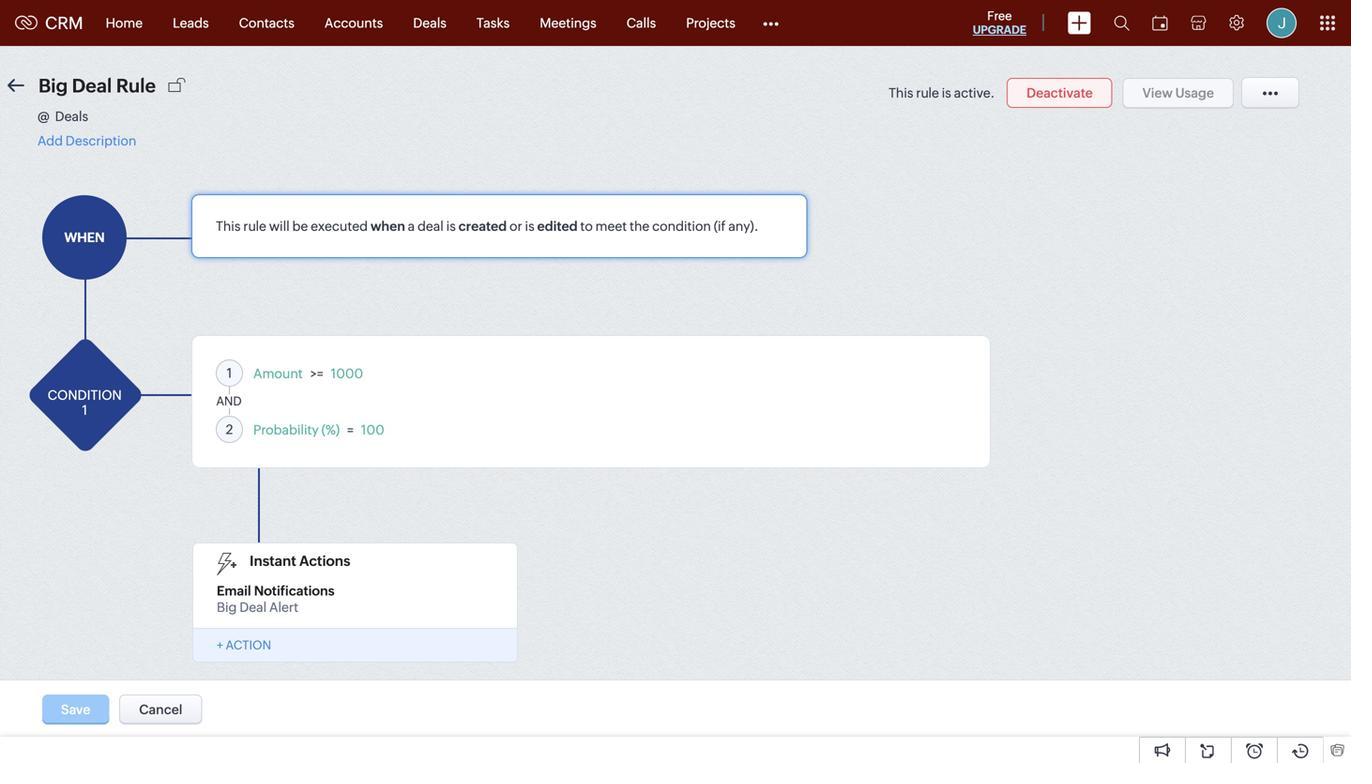 Task type: describe. For each thing, give the bounding box(es) containing it.
deal
[[418, 219, 444, 234]]

(if
[[714, 219, 726, 234]]

condition
[[653, 219, 712, 234]]

>=
[[310, 366, 324, 381]]

upgrade
[[973, 23, 1027, 36]]

this rule is active.
[[889, 85, 995, 100]]

calls
[[627, 15, 656, 31]]

search image
[[1114, 15, 1130, 31]]

the
[[630, 219, 650, 234]]

free upgrade
[[973, 9, 1027, 36]]

create menu element
[[1057, 0, 1103, 46]]

profile image
[[1267, 8, 1297, 38]]

home link
[[91, 0, 158, 46]]

2 horizontal spatial is
[[942, 85, 952, 100]]

projects
[[687, 15, 736, 31]]

deals for @  deals add description
[[55, 109, 88, 124]]

contacts link
[[224, 0, 310, 46]]

1000
[[331, 366, 363, 381]]

tasks
[[477, 15, 510, 31]]

amount >= 1000
[[253, 366, 363, 381]]

0 horizontal spatial big
[[38, 75, 68, 97]]

action
[[226, 638, 271, 652]]

contacts
[[239, 15, 295, 31]]

notifications
[[254, 583, 335, 598]]

rule
[[116, 75, 156, 97]]

rule for is
[[917, 85, 940, 100]]

when
[[371, 219, 405, 234]]

this for this rule is active.
[[889, 85, 914, 100]]

email
[[217, 583, 251, 598]]

be
[[292, 219, 308, 234]]

1
[[82, 403, 87, 418]]

and
[[216, 394, 242, 408]]

this rule will be executed when a deal is created or is edited to meet the condition (if any).
[[216, 219, 759, 234]]

free
[[988, 9, 1013, 23]]

big deal alert link
[[217, 598, 299, 615]]

projects link
[[671, 0, 751, 46]]

amount
[[253, 366, 303, 381]]

cancel
[[139, 702, 183, 717]]

any).
[[729, 219, 759, 234]]

cancel link
[[119, 695, 202, 725]]

calendar image
[[1153, 15, 1169, 31]]

description
[[66, 133, 136, 148]]

condition
[[48, 388, 122, 403]]

big deal rule
[[38, 75, 156, 97]]

+ action
[[217, 638, 271, 652]]

add
[[38, 133, 63, 148]]

(%)
[[322, 422, 340, 437]]

probability (%) = 100
[[253, 422, 385, 437]]

=
[[347, 422, 354, 437]]



Task type: vqa. For each thing, say whether or not it's contained in the screenshot.
the bottommost Nov 15, 2023
no



Task type: locate. For each thing, give the bounding box(es) containing it.
leads link
[[158, 0, 224, 46]]

deal down email
[[240, 600, 267, 615]]

1 vertical spatial deal
[[240, 600, 267, 615]]

0 horizontal spatial is
[[447, 219, 456, 234]]

add description link
[[38, 133, 136, 148]]

Other Modules field
[[751, 8, 791, 38]]

is right or
[[525, 219, 535, 234]]

create menu image
[[1068, 12, 1092, 34]]

0 horizontal spatial deal
[[72, 75, 112, 97]]

1 horizontal spatial deal
[[240, 600, 267, 615]]

crm
[[45, 13, 83, 33]]

edited
[[537, 219, 578, 234]]

is
[[942, 85, 952, 100], [447, 219, 456, 234], [525, 219, 535, 234]]

rule
[[917, 85, 940, 100], [243, 219, 266, 234]]

deal up @  deals add description
[[72, 75, 112, 97]]

@  deals add description
[[38, 109, 136, 148]]

email notifications big deal alert
[[217, 583, 335, 615]]

0 vertical spatial rule
[[917, 85, 940, 100]]

condition 1
[[48, 388, 122, 418]]

1 vertical spatial big
[[217, 600, 237, 615]]

0 horizontal spatial deals
[[55, 109, 88, 124]]

is right 'deal'
[[447, 219, 456, 234]]

meetings link
[[525, 0, 612, 46]]

this
[[889, 85, 914, 100], [216, 219, 241, 234]]

meetings
[[540, 15, 597, 31]]

profile element
[[1256, 0, 1309, 46]]

deals
[[413, 15, 447, 31], [55, 109, 88, 124]]

deal inside "email notifications big deal alert"
[[240, 600, 267, 615]]

0 vertical spatial deals
[[413, 15, 447, 31]]

deal
[[72, 75, 112, 97], [240, 600, 267, 615]]

crm link
[[15, 13, 83, 33]]

rule left will
[[243, 219, 266, 234]]

tasks link
[[462, 0, 525, 46]]

0 vertical spatial this
[[889, 85, 914, 100]]

home
[[106, 15, 143, 31]]

big
[[38, 75, 68, 97], [217, 600, 237, 615]]

to
[[581, 219, 593, 234]]

instant
[[250, 553, 296, 569]]

rule left active.
[[917, 85, 940, 100]]

1 horizontal spatial rule
[[917, 85, 940, 100]]

big down email
[[217, 600, 237, 615]]

actions
[[300, 553, 351, 569]]

created
[[459, 219, 507, 234]]

deals for deals
[[413, 15, 447, 31]]

1 horizontal spatial big
[[217, 600, 237, 615]]

deals left tasks
[[413, 15, 447, 31]]

1 vertical spatial rule
[[243, 219, 266, 234]]

1 horizontal spatial this
[[889, 85, 914, 100]]

this left will
[[216, 219, 241, 234]]

meet
[[596, 219, 627, 234]]

deals link
[[398, 0, 462, 46]]

instant actions
[[250, 553, 351, 569]]

0 vertical spatial deal
[[72, 75, 112, 97]]

big up @  deals add description
[[38, 75, 68, 97]]

1 horizontal spatial deals
[[413, 15, 447, 31]]

alert
[[269, 600, 299, 615]]

big inside "email notifications big deal alert"
[[217, 600, 237, 615]]

1 vertical spatial this
[[216, 219, 241, 234]]

a
[[408, 219, 415, 234]]

this for this rule will be executed when a deal is created or is edited to meet the condition (if any).
[[216, 219, 241, 234]]

0 horizontal spatial rule
[[243, 219, 266, 234]]

1 vertical spatial deals
[[55, 109, 88, 124]]

active.
[[955, 85, 995, 100]]

search element
[[1103, 0, 1142, 46]]

probability
[[253, 422, 319, 437]]

+
[[217, 638, 223, 652]]

deals inside @  deals add description
[[55, 109, 88, 124]]

rule for will
[[243, 219, 266, 234]]

calls link
[[612, 0, 671, 46]]

leads
[[173, 15, 209, 31]]

100
[[361, 422, 385, 437]]

accounts link
[[310, 0, 398, 46]]

deals up add description link
[[55, 109, 88, 124]]

is left active.
[[942, 85, 952, 100]]

this left active.
[[889, 85, 914, 100]]

accounts
[[325, 15, 383, 31]]

will
[[269, 219, 290, 234]]

0 horizontal spatial this
[[216, 219, 241, 234]]

None button
[[1007, 78, 1113, 108]]

executed
[[311, 219, 368, 234]]

1 horizontal spatial is
[[525, 219, 535, 234]]

when
[[64, 230, 105, 245]]

0 vertical spatial big
[[38, 75, 68, 97]]

or
[[510, 219, 523, 234]]



